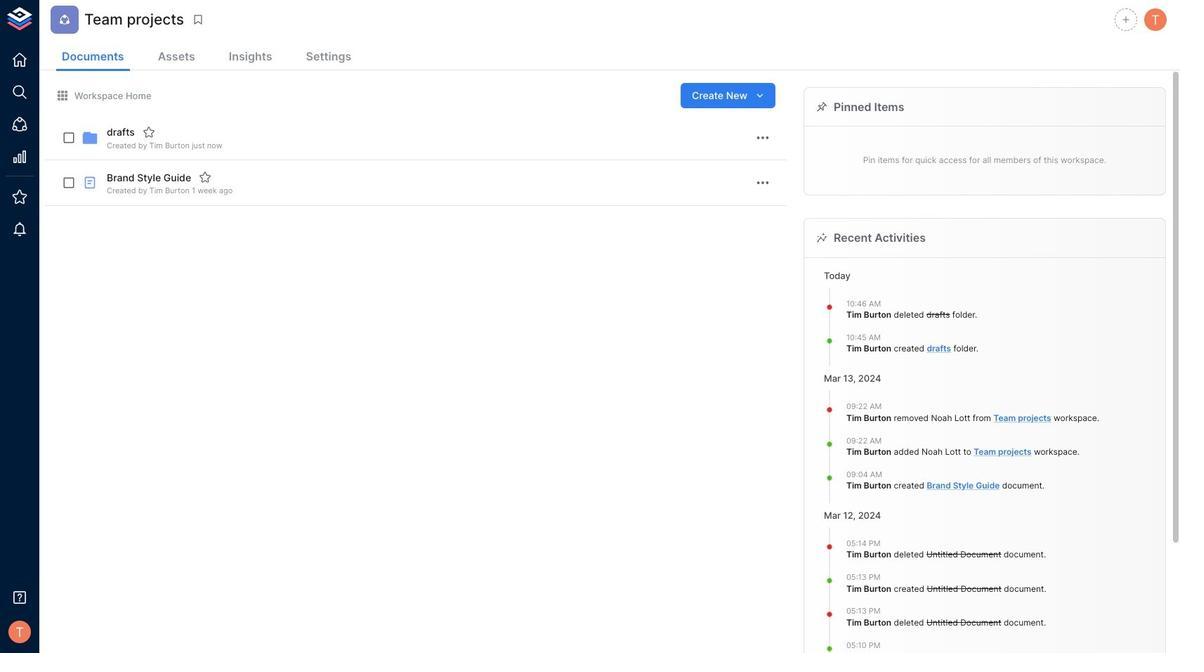Task type: describe. For each thing, give the bounding box(es) containing it.
bookmark image
[[192, 13, 205, 26]]

favorite image
[[199, 171, 212, 184]]



Task type: locate. For each thing, give the bounding box(es) containing it.
favorite image
[[143, 126, 155, 138]]



Task type: vqa. For each thing, say whether or not it's contained in the screenshot.
Tim corresponding to Enterprises
no



